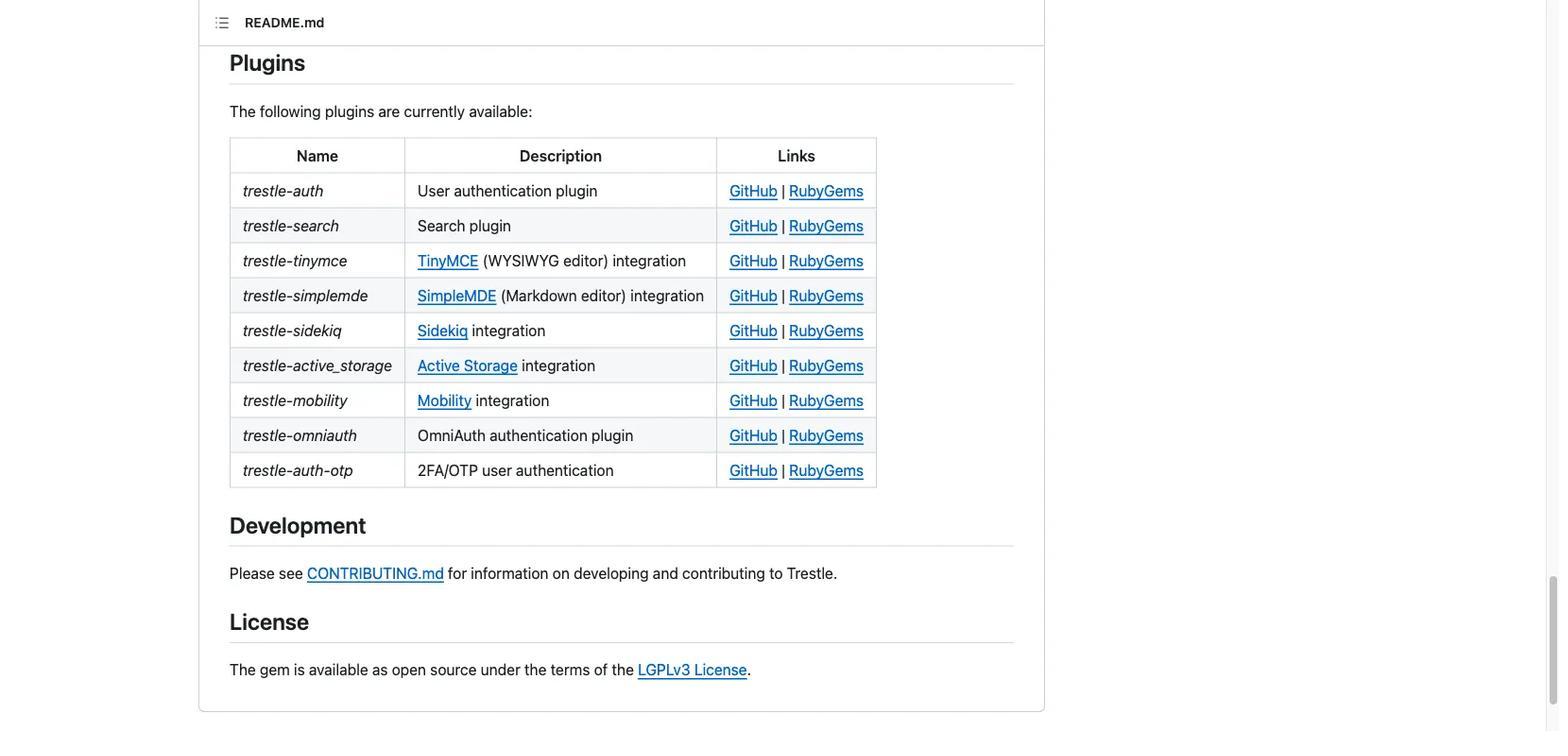 Task type: vqa. For each thing, say whether or not it's contained in the screenshot.
Start from scratch element
no



Task type: describe. For each thing, give the bounding box(es) containing it.
otp
[[330, 461, 353, 479]]

trestle- for active_storage
[[243, 356, 293, 374]]

mobility integration
[[418, 391, 550, 409]]

rubygems for trestle-tinymce
[[790, 251, 864, 269]]

2 vertical spatial authentication
[[516, 461, 614, 479]]

readme.md link
[[245, 15, 325, 30]]

editor) for (wysiwyg
[[563, 251, 609, 269]]

plugins
[[230, 49, 305, 76]]

open
[[392, 661, 426, 679]]

| for trestle-auth-otp
[[782, 461, 786, 479]]

trestle- for sidekiq
[[243, 321, 293, 339]]

trestle-mobility
[[243, 391, 347, 409]]

available
[[309, 661, 368, 679]]

github for trestle-active_storage
[[730, 356, 778, 374]]

github link for trestle-active_storage
[[730, 356, 778, 374]]

mobility
[[293, 391, 347, 409]]

readme.md
[[245, 15, 325, 30]]

contributing
[[683, 564, 766, 582]]

the following plugins are currently available:
[[230, 102, 533, 120]]

contributing.md
[[307, 564, 444, 582]]

active storage integration
[[418, 356, 596, 374]]

omniauth
[[293, 426, 357, 444]]

github | rubygems for trestle-simplemde
[[730, 286, 864, 304]]

rubygems for trestle-search
[[790, 216, 864, 234]]

rubygems for trestle-simplemde
[[790, 286, 864, 304]]

active
[[418, 356, 460, 374]]

rubygems for trestle-auth-otp
[[790, 461, 864, 479]]

github link for trestle-sidekiq
[[730, 321, 778, 339]]

simplemde link
[[418, 286, 497, 304]]

github | rubygems for trestle-active_storage
[[730, 356, 864, 374]]

authentication for omniauth
[[490, 426, 588, 444]]

| for trestle-simplemde
[[782, 286, 786, 304]]

trestle- for tinymce
[[243, 251, 293, 269]]

see
[[279, 564, 303, 582]]

github link for trestle-simplemde
[[730, 286, 778, 304]]

rubygems link for trestle-sidekiq
[[790, 321, 864, 339]]

source
[[430, 661, 477, 679]]

.
[[747, 661, 752, 679]]

github link for trestle-auth
[[730, 181, 778, 199]]

development
[[230, 512, 366, 538]]

github | rubygems for trestle-sidekiq
[[730, 321, 864, 339]]

plugin for omniauth authentication plugin
[[592, 426, 634, 444]]

rubygems for trestle-omniauth
[[790, 426, 864, 444]]

2fa/otp user authentication
[[418, 461, 614, 479]]

trestle-active_storage
[[243, 356, 392, 374]]

omniauth authentication plugin
[[418, 426, 634, 444]]

simplemde
[[293, 286, 368, 304]]

simplemde
[[418, 286, 497, 304]]

to
[[770, 564, 783, 582]]

contributing.md link
[[307, 564, 444, 582]]

the for the gem is available as open source under the terms of the lgplv3 license .
[[230, 661, 256, 679]]

trestle- for omniauth
[[243, 426, 293, 444]]

mobility link
[[418, 391, 472, 409]]

following
[[260, 102, 321, 120]]

2 the from the left
[[612, 661, 634, 679]]

auth-
[[293, 461, 330, 479]]

mobility
[[418, 391, 472, 409]]

is
[[294, 661, 305, 679]]

for
[[448, 564, 467, 582]]

trestle- for mobility
[[243, 391, 293, 409]]

terms
[[551, 661, 590, 679]]

tinymce link
[[418, 251, 479, 269]]

trestle-search
[[243, 216, 339, 234]]

simplemde (markdown editor) integration
[[418, 286, 704, 304]]

please see contributing.md for information on developing and contributing to trestle.
[[230, 564, 838, 582]]

github | rubygems for trestle-auth
[[730, 181, 864, 199]]

information
[[471, 564, 549, 582]]

lgplv3
[[638, 661, 691, 679]]

trestle- for simplemde
[[243, 286, 293, 304]]

sidekiq
[[418, 321, 468, 339]]

rubygems for trestle-auth
[[790, 181, 864, 199]]

developing
[[574, 564, 649, 582]]

github | rubygems for trestle-omniauth
[[730, 426, 864, 444]]

storage
[[464, 356, 518, 374]]

github | rubygems for trestle-search
[[730, 216, 864, 234]]

on
[[553, 564, 570, 582]]

rubygems link for trestle-omniauth
[[790, 426, 864, 444]]

please
[[230, 564, 275, 582]]

1 horizontal spatial license
[[695, 661, 747, 679]]

and
[[653, 564, 679, 582]]

trestle-simplemde
[[243, 286, 368, 304]]

trestle- for search
[[243, 216, 293, 234]]

rubygems link for trestle-active_storage
[[790, 356, 864, 374]]



Task type: locate. For each thing, give the bounding box(es) containing it.
authentication up 2fa/otp user authentication
[[490, 426, 588, 444]]

1 trestle- from the top
[[243, 181, 293, 199]]

9 rubygems link from the top
[[790, 461, 864, 479]]

trestle.
[[787, 564, 838, 582]]

table of contents image
[[215, 15, 230, 30]]

gem
[[260, 661, 290, 679]]

7 rubygems from the top
[[790, 391, 864, 409]]

6 github from the top
[[730, 356, 778, 374]]

(wysiwyg
[[483, 251, 560, 269]]

github | rubygems for trestle-mobility
[[730, 391, 864, 409]]

| for trestle-mobility
[[782, 391, 786, 409]]

github for trestle-simplemde
[[730, 286, 778, 304]]

as
[[372, 661, 388, 679]]

| for trestle-tinymce
[[782, 251, 786, 269]]

1 github link from the top
[[730, 181, 778, 199]]

5 github from the top
[[730, 321, 778, 339]]

github link for trestle-search
[[730, 216, 778, 234]]

tinymce
[[418, 251, 479, 269]]

0 vertical spatial the
[[230, 102, 256, 120]]

active storage link
[[418, 356, 518, 374]]

4 github | rubygems from the top
[[730, 286, 864, 304]]

0 vertical spatial license
[[230, 608, 309, 635]]

| for trestle-sidekiq
[[782, 321, 786, 339]]

trestle-sidekiq
[[243, 321, 342, 339]]

name
[[297, 146, 338, 164]]

1 rubygems link from the top
[[790, 181, 864, 199]]

rubygems link for trestle-search
[[790, 216, 864, 234]]

description
[[520, 146, 602, 164]]

github for trestle-sidekiq
[[730, 321, 778, 339]]

1 horizontal spatial the
[[612, 661, 634, 679]]

| for trestle-active_storage
[[782, 356, 786, 374]]

8 github link from the top
[[730, 426, 778, 444]]

sidekiq link
[[418, 321, 468, 339]]

9 github from the top
[[730, 461, 778, 479]]

github for trestle-tinymce
[[730, 251, 778, 269]]

8 trestle- from the top
[[243, 426, 293, 444]]

2 github | rubygems from the top
[[730, 216, 864, 234]]

integration
[[613, 251, 687, 269], [631, 286, 704, 304], [472, 321, 546, 339], [522, 356, 596, 374], [476, 391, 550, 409]]

authentication down omniauth authentication plugin
[[516, 461, 614, 479]]

trestle- down trestle-sidekiq
[[243, 356, 293, 374]]

| for trestle-auth
[[782, 181, 786, 199]]

the left the terms
[[525, 661, 547, 679]]

7 trestle- from the top
[[243, 391, 293, 409]]

2 rubygems from the top
[[790, 216, 864, 234]]

rubygems link for trestle-tinymce
[[790, 251, 864, 269]]

5 rubygems from the top
[[790, 321, 864, 339]]

sidekiq integration
[[418, 321, 546, 339]]

0 vertical spatial authentication
[[454, 181, 552, 199]]

4 github link from the top
[[730, 286, 778, 304]]

1 github | rubygems from the top
[[730, 181, 864, 199]]

trestle- up trestle-search
[[243, 181, 293, 199]]

1 vertical spatial authentication
[[490, 426, 588, 444]]

7 rubygems link from the top
[[790, 391, 864, 409]]

editor)
[[563, 251, 609, 269], [581, 286, 627, 304]]

under
[[481, 661, 521, 679]]

plugin for user authentication plugin
[[556, 181, 598, 199]]

the gem is available as open source under the terms of the lgplv3 license .
[[230, 661, 752, 679]]

github for trestle-auth
[[730, 181, 778, 199]]

license right lgplv3
[[695, 661, 747, 679]]

5 github | rubygems from the top
[[730, 321, 864, 339]]

2 rubygems link from the top
[[790, 216, 864, 234]]

editor) down 'tinymce (wysiwyg editor) integration'
[[581, 286, 627, 304]]

tinymce
[[293, 251, 347, 269]]

0 vertical spatial plugin
[[556, 181, 598, 199]]

trestle- down trestle-search
[[243, 251, 293, 269]]

4 github from the top
[[730, 286, 778, 304]]

8 github from the top
[[730, 426, 778, 444]]

| for trestle-search
[[782, 216, 786, 234]]

github for trestle-auth-otp
[[730, 461, 778, 479]]

the left following
[[230, 102, 256, 120]]

editor) up simplemde (markdown editor) integration
[[563, 251, 609, 269]]

1 github from the top
[[730, 181, 778, 199]]

1 vertical spatial the
[[230, 661, 256, 679]]

the for the following plugins are currently available:
[[230, 102, 256, 120]]

rubygems for trestle-active_storage
[[790, 356, 864, 374]]

4 trestle- from the top
[[243, 286, 293, 304]]

trestle-omniauth
[[243, 426, 357, 444]]

currently
[[404, 102, 465, 120]]

3 github link from the top
[[730, 251, 778, 269]]

search
[[293, 216, 339, 234]]

search plugin
[[418, 216, 511, 234]]

authentication for user
[[454, 181, 552, 199]]

trestle- down trestle-omniauth
[[243, 461, 293, 479]]

3 | from the top
[[782, 251, 786, 269]]

9 github | rubygems from the top
[[730, 461, 864, 479]]

the left gem on the bottom left
[[230, 661, 256, 679]]

github | rubygems for trestle-tinymce
[[730, 251, 864, 269]]

available:
[[469, 102, 533, 120]]

0 horizontal spatial license
[[230, 608, 309, 635]]

rubygems link for trestle-mobility
[[790, 391, 864, 409]]

plugins
[[325, 102, 375, 120]]

user
[[418, 181, 450, 199]]

6 | from the top
[[782, 356, 786, 374]]

trestle- for auth
[[243, 181, 293, 199]]

3 rubygems link from the top
[[790, 251, 864, 269]]

8 | from the top
[[782, 426, 786, 444]]

authentication up search plugin on the left of the page
[[454, 181, 552, 199]]

of
[[594, 661, 608, 679]]

github link for trestle-omniauth
[[730, 426, 778, 444]]

editor) for (markdown
[[581, 286, 627, 304]]

6 trestle- from the top
[[243, 356, 293, 374]]

search
[[418, 216, 466, 234]]

7 | from the top
[[782, 391, 786, 409]]

github link for trestle-auth-otp
[[730, 461, 778, 479]]

trestle-
[[243, 181, 293, 199], [243, 216, 293, 234], [243, 251, 293, 269], [243, 286, 293, 304], [243, 321, 293, 339], [243, 356, 293, 374], [243, 391, 293, 409], [243, 426, 293, 444], [243, 461, 293, 479]]

2 github from the top
[[730, 216, 778, 234]]

9 trestle- from the top
[[243, 461, 293, 479]]

omniauth
[[418, 426, 486, 444]]

github link
[[730, 181, 778, 199], [730, 216, 778, 234], [730, 251, 778, 269], [730, 286, 778, 304], [730, 321, 778, 339], [730, 356, 778, 374], [730, 391, 778, 409], [730, 426, 778, 444], [730, 461, 778, 479]]

the right of
[[612, 661, 634, 679]]

github for trestle-mobility
[[730, 391, 778, 409]]

5 | from the top
[[782, 321, 786, 339]]

7 github from the top
[[730, 391, 778, 409]]

user
[[482, 461, 512, 479]]

rubygems for trestle-mobility
[[790, 391, 864, 409]]

license
[[230, 608, 309, 635], [695, 661, 747, 679]]

1 | from the top
[[782, 181, 786, 199]]

7 github link from the top
[[730, 391, 778, 409]]

github | rubygems
[[730, 181, 864, 199], [730, 216, 864, 234], [730, 251, 864, 269], [730, 286, 864, 304], [730, 321, 864, 339], [730, 356, 864, 374], [730, 391, 864, 409], [730, 426, 864, 444], [730, 461, 864, 479]]

github | rubygems for trestle-auth-otp
[[730, 461, 864, 479]]

plugin
[[556, 181, 598, 199], [470, 216, 511, 234], [592, 426, 634, 444]]

trestle-auth-otp
[[243, 461, 353, 479]]

(markdown
[[501, 286, 577, 304]]

9 | from the top
[[782, 461, 786, 479]]

trestle- up trestle-sidekiq
[[243, 286, 293, 304]]

8 rubygems link from the top
[[790, 426, 864, 444]]

7 github | rubygems from the top
[[730, 391, 864, 409]]

2 github link from the top
[[730, 216, 778, 234]]

9 github link from the top
[[730, 461, 778, 479]]

links
[[778, 146, 816, 164]]

github for trestle-search
[[730, 216, 778, 234]]

0 vertical spatial editor)
[[563, 251, 609, 269]]

rubygems for trestle-sidekiq
[[790, 321, 864, 339]]

rubygems link for trestle-auth
[[790, 181, 864, 199]]

1 vertical spatial license
[[695, 661, 747, 679]]

github link for trestle-mobility
[[730, 391, 778, 409]]

1 vertical spatial plugin
[[470, 216, 511, 234]]

github
[[730, 181, 778, 199], [730, 216, 778, 234], [730, 251, 778, 269], [730, 286, 778, 304], [730, 321, 778, 339], [730, 356, 778, 374], [730, 391, 778, 409], [730, 426, 778, 444], [730, 461, 778, 479]]

1 vertical spatial editor)
[[581, 286, 627, 304]]

3 rubygems from the top
[[790, 251, 864, 269]]

trestle- for auth-
[[243, 461, 293, 479]]

3 trestle- from the top
[[243, 251, 293, 269]]

4 rubygems from the top
[[790, 286, 864, 304]]

1 the from the left
[[525, 661, 547, 679]]

rubygems link
[[790, 181, 864, 199], [790, 216, 864, 234], [790, 251, 864, 269], [790, 286, 864, 304], [790, 321, 864, 339], [790, 356, 864, 374], [790, 391, 864, 409], [790, 426, 864, 444], [790, 461, 864, 479]]

trestle- down trestle-simplemde
[[243, 321, 293, 339]]

are
[[379, 102, 400, 120]]

rubygems link for trestle-simplemde
[[790, 286, 864, 304]]

2 trestle- from the top
[[243, 216, 293, 234]]

4 rubygems link from the top
[[790, 286, 864, 304]]

license up gem on the bottom left
[[230, 608, 309, 635]]

5 rubygems link from the top
[[790, 321, 864, 339]]

0 horizontal spatial the
[[525, 661, 547, 679]]

1 the from the top
[[230, 102, 256, 120]]

|
[[782, 181, 786, 199], [782, 216, 786, 234], [782, 251, 786, 269], [782, 286, 786, 304], [782, 321, 786, 339], [782, 356, 786, 374], [782, 391, 786, 409], [782, 426, 786, 444], [782, 461, 786, 479]]

3 github | rubygems from the top
[[730, 251, 864, 269]]

8 github | rubygems from the top
[[730, 426, 864, 444]]

5 github link from the top
[[730, 321, 778, 339]]

6 rubygems link from the top
[[790, 356, 864, 374]]

trestle- down 'trestle-mobility'
[[243, 426, 293, 444]]

sidekiq
[[293, 321, 342, 339]]

6 github | rubygems from the top
[[730, 356, 864, 374]]

4 | from the top
[[782, 286, 786, 304]]

auth
[[293, 181, 324, 199]]

9 rubygems from the top
[[790, 461, 864, 479]]

the
[[525, 661, 547, 679], [612, 661, 634, 679]]

2fa/otp
[[418, 461, 478, 479]]

3 github from the top
[[730, 251, 778, 269]]

trestle- up trestle-omniauth
[[243, 391, 293, 409]]

2 vertical spatial plugin
[[592, 426, 634, 444]]

authentication
[[454, 181, 552, 199], [490, 426, 588, 444], [516, 461, 614, 479]]

8 rubygems from the top
[[790, 426, 864, 444]]

6 github link from the top
[[730, 356, 778, 374]]

rubygems
[[790, 181, 864, 199], [790, 216, 864, 234], [790, 251, 864, 269], [790, 286, 864, 304], [790, 321, 864, 339], [790, 356, 864, 374], [790, 391, 864, 409], [790, 426, 864, 444], [790, 461, 864, 479]]

| for trestle-omniauth
[[782, 426, 786, 444]]

github link for trestle-tinymce
[[730, 251, 778, 269]]

trestle- down trestle-auth
[[243, 216, 293, 234]]

github for trestle-omniauth
[[730, 426, 778, 444]]

6 rubygems from the top
[[790, 356, 864, 374]]

1 rubygems from the top
[[790, 181, 864, 199]]

2 | from the top
[[782, 216, 786, 234]]

2 the from the top
[[230, 661, 256, 679]]

user authentication plugin
[[418, 181, 598, 199]]

trestle-auth
[[243, 181, 324, 199]]

active_storage
[[293, 356, 392, 374]]

trestle-tinymce
[[243, 251, 347, 269]]

tinymce (wysiwyg editor) integration
[[418, 251, 687, 269]]

5 trestle- from the top
[[243, 321, 293, 339]]

rubygems link for trestle-auth-otp
[[790, 461, 864, 479]]

the
[[230, 102, 256, 120], [230, 661, 256, 679]]

lgplv3 license link
[[638, 661, 747, 679]]



